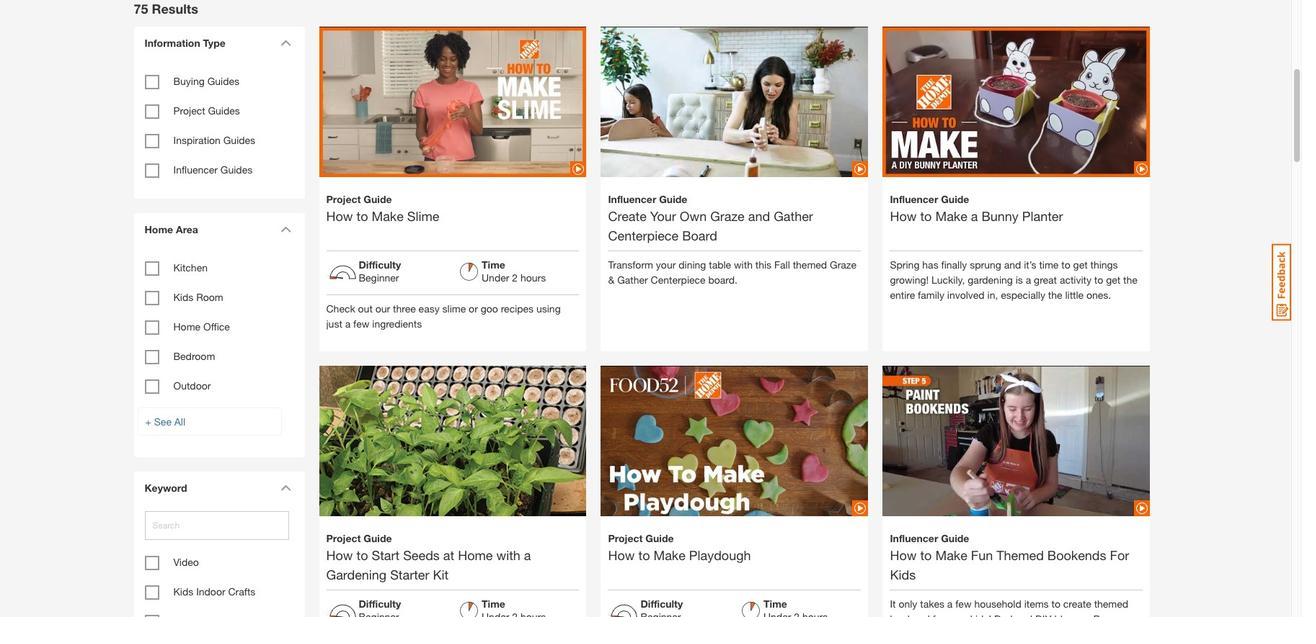 Task type: vqa. For each thing, say whether or not it's contained in the screenshot.
The Ask A Question button
no



Task type: describe. For each thing, give the bounding box(es) containing it.
a inside the spring has finally sprung and it's time to get things growing! luckily, gardening is a great activity to get the entire family involved in, especially the little ones.
[[1026, 274, 1031, 286]]

how for a
[[890, 208, 917, 224]]

with inside project guide how to start seeds at home with a gardening starter kit
[[496, 548, 520, 564]]

guide for graze
[[659, 193, 687, 205]]

a inside project guide how to start seeds at home with a gardening starter kit
[[524, 548, 531, 564]]

caret icon image inside keyword button
[[280, 485, 291, 492]]

how to make slime image
[[319, 2, 587, 202]]

diy
[[1035, 613, 1052, 618]]

kids indoor crafts
[[173, 586, 255, 598]]

blogger,
[[1054, 613, 1091, 618]]

to inside influencer guide how to make a bunny planter
[[920, 208, 932, 224]]

guide for playdough
[[646, 533, 674, 545]]

influencer for how to make a bunny planter
[[890, 193, 938, 205]]

it only takes a few household items to create themed bookend for your kids! dad and diy blogger, bea
[[890, 598, 1129, 618]]

transform
[[608, 259, 653, 271]]

great
[[1034, 274, 1057, 286]]

buying
[[173, 75, 205, 87]]

planter
[[1022, 208, 1063, 224]]

home area button
[[137, 213, 296, 246]]

time inside time under 2 hours
[[482, 259, 505, 271]]

information
[[145, 37, 200, 49]]

especially
[[1001, 289, 1045, 301]]

slime
[[442, 303, 466, 315]]

75 result s
[[134, 0, 198, 16]]

2
[[512, 272, 518, 284]]

buying guides
[[173, 75, 239, 87]]

or
[[469, 303, 478, 315]]

difficulty beginner
[[359, 259, 401, 284]]

activity
[[1060, 274, 1092, 286]]

family
[[918, 289, 945, 301]]

slime
[[407, 208, 439, 224]]

a inside influencer guide how to make a bunny planter
[[971, 208, 978, 224]]

goo
[[481, 303, 498, 315]]

make for slime
[[372, 208, 404, 224]]

+ see all button
[[137, 408, 282, 436]]

project for playdough
[[608, 533, 643, 545]]

crafts
[[228, 586, 255, 598]]

make for playdough
[[654, 548, 686, 564]]

dad
[[994, 613, 1013, 618]]

influencer down inspiration
[[173, 164, 218, 176]]

inspiration guides
[[173, 134, 255, 146]]

guide for fun
[[941, 533, 969, 545]]

for
[[933, 613, 945, 618]]

board
[[682, 228, 717, 243]]

how for seeds
[[326, 548, 353, 564]]

guides for project guides
[[208, 105, 240, 117]]

to inside it only takes a few household items to create themed bookend for your kids! dad and diy blogger, bea
[[1052, 598, 1061, 610]]

create
[[608, 208, 647, 224]]

involved
[[947, 289, 985, 301]]

bookend
[[890, 613, 930, 618]]

project for slime
[[326, 193, 361, 205]]

kids room
[[173, 291, 223, 304]]

few inside it only takes a few household items to create themed bookend for your kids! dad and diy blogger, bea
[[956, 598, 972, 610]]

+ see all
[[145, 416, 185, 428]]

entire
[[890, 289, 915, 301]]

how to make playdough image
[[601, 341, 868, 542]]

how to make a bunny planter image
[[883, 2, 1150, 202]]

keyword button
[[137, 472, 296, 505]]

make for a
[[936, 208, 968, 224]]

our
[[375, 303, 390, 315]]

time for how to start seeds at home with a gardening starter kit
[[482, 598, 505, 610]]

0 horizontal spatial kids
[[173, 586, 193, 598]]

see
[[154, 416, 172, 428]]

themed inside it only takes a few household items to create themed bookend for your kids! dad and diy blogger, bea
[[1094, 598, 1129, 610]]

gardening
[[968, 274, 1013, 286]]

starter
[[390, 567, 429, 583]]

area
[[176, 224, 198, 236]]

room
[[196, 291, 223, 304]]

outdoor
[[173, 380, 211, 392]]

kitchen
[[173, 262, 208, 274]]

spring has finally sprung and it's time to get things growing! luckily, gardening is a great activity to get the entire family involved in, especially the little ones.
[[890, 259, 1138, 301]]

result
[[152, 0, 191, 16]]

with inside transform your dining table with this fall themed graze & gather centerpiece board.
[[734, 259, 753, 271]]

sprung
[[970, 259, 1001, 271]]

bookends
[[1048, 548, 1106, 564]]

is
[[1016, 274, 1023, 286]]

project guide how to make slime
[[326, 193, 439, 224]]

&
[[608, 274, 615, 286]]

influencer guides
[[173, 164, 253, 176]]

difficulty for how to start seeds at home with a gardening starter kit
[[359, 598, 401, 610]]

all
[[174, 416, 185, 428]]

guides for influencer guides
[[221, 164, 253, 176]]

hours
[[521, 272, 546, 284]]

check out our three easy slime or goo recipes using just a few ingredients
[[326, 303, 561, 330]]

has
[[922, 259, 939, 271]]

create
[[1063, 598, 1091, 610]]

guides for buying guides
[[207, 75, 239, 87]]

home office
[[173, 321, 230, 333]]

only
[[899, 598, 917, 610]]

make for fun
[[936, 548, 968, 564]]

household
[[974, 598, 1022, 610]]

project guide how to start seeds at home with a gardening starter kit
[[326, 533, 531, 583]]

it's
[[1024, 259, 1037, 271]]

items
[[1024, 598, 1049, 610]]

a inside check out our three easy slime or goo recipes using just a few ingredients
[[345, 318, 351, 330]]

type
[[203, 37, 225, 49]]

project guides
[[173, 105, 240, 117]]

influencer for create your own graze and gather centerpiece board
[[608, 193, 656, 205]]

guide for seeds
[[364, 533, 392, 545]]

kids
[[173, 291, 193, 304]]

to inside influencer guide how to make fun themed bookends for kids
[[920, 548, 932, 564]]

and inside influencer guide create your own graze and gather centerpiece board
[[748, 208, 770, 224]]

luckily,
[[932, 274, 965, 286]]

at
[[443, 548, 454, 564]]

beginner
[[359, 272, 399, 284]]

recipes
[[501, 303, 534, 315]]

check
[[326, 303, 355, 315]]

ones.
[[1087, 289, 1111, 301]]



Task type: locate. For each thing, give the bounding box(es) containing it.
+
[[145, 416, 151, 428]]

gather up the fall
[[774, 208, 813, 224]]

0 horizontal spatial your
[[656, 259, 676, 271]]

gather inside influencer guide create your own graze and gather centerpiece board
[[774, 208, 813, 224]]

0 horizontal spatial home
[[145, 224, 173, 236]]

start
[[372, 548, 400, 564]]

takes
[[920, 598, 945, 610]]

1 horizontal spatial kids
[[890, 567, 916, 583]]

three
[[393, 303, 416, 315]]

0 vertical spatial graze
[[710, 208, 745, 224]]

a
[[971, 208, 978, 224], [1026, 274, 1031, 286], [345, 318, 351, 330], [524, 548, 531, 564], [947, 598, 953, 610]]

influencer for how to make fun themed bookends for kids
[[890, 533, 938, 545]]

influencer inside influencer guide how to make fun themed bookends for kids
[[890, 533, 938, 545]]

guides
[[207, 75, 239, 87], [208, 105, 240, 117], [223, 134, 255, 146], [221, 164, 253, 176]]

0 horizontal spatial few
[[353, 318, 369, 330]]

1 vertical spatial few
[[956, 598, 972, 610]]

own
[[680, 208, 707, 224]]

just
[[326, 318, 342, 330]]

caret icon image for type
[[280, 40, 291, 46]]

centerpiece down dining
[[651, 274, 706, 286]]

make
[[372, 208, 404, 224], [936, 208, 968, 224], [654, 548, 686, 564], [936, 548, 968, 564]]

1 vertical spatial caret icon image
[[280, 226, 291, 233]]

make left fun
[[936, 548, 968, 564]]

project inside project guide how to start seeds at home with a gardening starter kit
[[326, 533, 361, 545]]

little
[[1065, 289, 1084, 301]]

fun
[[971, 548, 993, 564]]

home right at
[[458, 548, 493, 564]]

growing!
[[890, 274, 929, 286]]

guide inside project guide how to make slime
[[364, 193, 392, 205]]

few inside check out our three easy slime or goo recipes using just a few ingredients
[[353, 318, 369, 330]]

graze inside influencer guide create your own graze and gather centerpiece board
[[710, 208, 745, 224]]

0 horizontal spatial the
[[1048, 289, 1063, 301]]

influencer inside influencer guide create your own graze and gather centerpiece board
[[608, 193, 656, 205]]

gardening
[[326, 567, 387, 583]]

1 vertical spatial get
[[1106, 274, 1121, 286]]

how to start seeds at home with a gardening starter kit image
[[319, 341, 587, 609]]

influencer inside influencer guide how to make a bunny planter
[[890, 193, 938, 205]]

themed right the create
[[1094, 598, 1129, 610]]

0 horizontal spatial get
[[1073, 259, 1088, 271]]

0 vertical spatial centerpiece
[[608, 228, 679, 243]]

1 horizontal spatial themed
[[1094, 598, 1129, 610]]

caret icon image for area
[[280, 226, 291, 233]]

0 vertical spatial gather
[[774, 208, 813, 224]]

1 vertical spatial centerpiece
[[651, 274, 706, 286]]

graze inside transform your dining table with this fall themed graze & gather centerpiece board.
[[830, 259, 857, 271]]

guide inside project guide how to make playdough
[[646, 533, 674, 545]]

kit
[[433, 567, 449, 583]]

caret icon image inside "information type" button
[[280, 40, 291, 46]]

0 horizontal spatial with
[[496, 548, 520, 564]]

indoor
[[196, 586, 225, 598]]

things
[[1091, 259, 1118, 271]]

difficulty down gardening
[[359, 598, 401, 610]]

the
[[1123, 274, 1138, 286], [1048, 289, 1063, 301]]

1 horizontal spatial few
[[956, 598, 972, 610]]

project
[[173, 105, 205, 117], [326, 193, 361, 205], [326, 533, 361, 545], [608, 533, 643, 545]]

home
[[173, 321, 201, 333]]

caret icon image inside home area button
[[280, 226, 291, 233]]

centerpiece inside transform your dining table with this fall themed graze & gather centerpiece board.
[[651, 274, 706, 286]]

home inside project guide how to start seeds at home with a gardening starter kit
[[458, 548, 493, 564]]

how for slime
[[326, 208, 353, 224]]

with right at
[[496, 548, 520, 564]]

make inside project guide how to make playdough
[[654, 548, 686, 564]]

bunny
[[982, 208, 1019, 224]]

board.
[[708, 274, 738, 286]]

time under 2 hours
[[482, 259, 546, 284]]

gather inside transform your dining table with this fall themed graze & gather centerpiece board.
[[617, 274, 648, 286]]

inspiration
[[173, 134, 221, 146]]

guides up inspiration guides on the left top of the page
[[208, 105, 240, 117]]

how to make fun themed bookends for kids image
[[883, 341, 1150, 542]]

create your own graze and gather centerpiece board image
[[601, 2, 868, 202]]

with
[[734, 259, 753, 271], [496, 548, 520, 564]]

and up 'this'
[[748, 208, 770, 224]]

guide
[[364, 193, 392, 205], [659, 193, 687, 205], [941, 193, 969, 205], [364, 533, 392, 545], [646, 533, 674, 545], [941, 533, 969, 545]]

get down things at the top right of the page
[[1106, 274, 1121, 286]]

caret icon image
[[280, 40, 291, 46], [280, 226, 291, 233], [280, 485, 291, 492]]

0 vertical spatial the
[[1123, 274, 1138, 286]]

influencer up spring
[[890, 193, 938, 205]]

your left dining
[[656, 259, 676, 271]]

how inside influencer guide how to make fun themed bookends for kids
[[890, 548, 917, 564]]

get up activity on the right of the page
[[1073, 259, 1088, 271]]

how inside project guide how to make slime
[[326, 208, 353, 224]]

your inside transform your dining table with this fall themed graze & gather centerpiece board.
[[656, 259, 676, 271]]

2 caret icon image from the top
[[280, 226, 291, 233]]

guide for slime
[[364, 193, 392, 205]]

3 caret icon image from the top
[[280, 485, 291, 492]]

themed right the fall
[[793, 259, 827, 271]]

to inside project guide how to make slime
[[357, 208, 368, 224]]

time
[[1039, 259, 1059, 271]]

project for seeds
[[326, 533, 361, 545]]

guide inside influencer guide how to make a bunny planter
[[941, 193, 969, 205]]

graze
[[710, 208, 745, 224], [830, 259, 857, 271]]

kids!
[[970, 613, 991, 618]]

gather
[[774, 208, 813, 224], [617, 274, 648, 286]]

your
[[650, 208, 676, 224]]

it
[[890, 598, 896, 610]]

home area
[[145, 224, 198, 236]]

kids left indoor
[[173, 586, 193, 598]]

to inside project guide how to make playdough
[[638, 548, 650, 564]]

home inside button
[[145, 224, 173, 236]]

your inside it only takes a few household items to create themed bookend for your kids! dad and diy blogger, bea
[[948, 613, 968, 618]]

graze up board
[[710, 208, 745, 224]]

0 vertical spatial home
[[145, 224, 173, 236]]

1 vertical spatial with
[[496, 548, 520, 564]]

1 vertical spatial gather
[[617, 274, 648, 286]]

influencer up create
[[608, 193, 656, 205]]

to
[[357, 208, 368, 224], [920, 208, 932, 224], [1062, 259, 1071, 271], [1094, 274, 1103, 286], [357, 548, 368, 564], [638, 548, 650, 564], [920, 548, 932, 564], [1052, 598, 1061, 610]]

make left playdough
[[654, 548, 686, 564]]

themed
[[793, 259, 827, 271], [1094, 598, 1129, 610]]

influencer guide how to make a bunny planter
[[890, 193, 1063, 224]]

1 caret icon image from the top
[[280, 40, 291, 46]]

themed inside transform your dining table with this fall themed graze & gather centerpiece board.
[[793, 259, 827, 271]]

1 vertical spatial and
[[1004, 259, 1021, 271]]

1 vertical spatial kids
[[173, 586, 193, 598]]

how inside influencer guide how to make a bunny planter
[[890, 208, 917, 224]]

and
[[748, 208, 770, 224], [1004, 259, 1021, 271], [1016, 613, 1033, 618]]

how for playdough
[[608, 548, 635, 564]]

1 horizontal spatial graze
[[830, 259, 857, 271]]

and inside the spring has finally sprung and it's time to get things growing! luckily, gardening is a great activity to get the entire family involved in, especially the little ones.
[[1004, 259, 1021, 271]]

guide inside influencer guide create your own graze and gather centerpiece board
[[659, 193, 687, 205]]

1 horizontal spatial the
[[1123, 274, 1138, 286]]

1 horizontal spatial your
[[948, 613, 968, 618]]

influencer guide how to make fun themed bookends for kids
[[890, 533, 1129, 583]]

bedroom
[[173, 350, 215, 363]]

video
[[173, 557, 199, 569]]

few up kids!
[[956, 598, 972, 610]]

information type button
[[137, 27, 296, 59]]

influencer up only
[[890, 533, 938, 545]]

0 horizontal spatial themed
[[793, 259, 827, 271]]

make inside influencer guide how to make a bunny planter
[[936, 208, 968, 224]]

0 vertical spatial with
[[734, 259, 753, 271]]

2 vertical spatial and
[[1016, 613, 1033, 618]]

how inside project guide how to make playdough
[[608, 548, 635, 564]]

for
[[1110, 548, 1129, 564]]

difficulty for how to make playdough
[[641, 598, 683, 610]]

fall
[[774, 259, 790, 271]]

guide for a
[[941, 193, 969, 205]]

2 vertical spatial caret icon image
[[280, 485, 291, 492]]

project guide how to make playdough
[[608, 533, 751, 564]]

centerpiece down create
[[608, 228, 679, 243]]

how for fun
[[890, 548, 917, 564]]

make inside project guide how to make slime
[[372, 208, 404, 224]]

feedback link image
[[1272, 244, 1291, 322]]

seeds
[[403, 548, 440, 564]]

0 vertical spatial few
[[353, 318, 369, 330]]

your
[[656, 259, 676, 271], [948, 613, 968, 618]]

guide inside influencer guide how to make fun themed bookends for kids
[[941, 533, 969, 545]]

home left area
[[145, 224, 173, 236]]

0 vertical spatial and
[[748, 208, 770, 224]]

time
[[482, 259, 505, 271], [482, 598, 505, 610], [764, 598, 787, 610]]

few down out
[[353, 318, 369, 330]]

home
[[145, 224, 173, 236], [458, 548, 493, 564]]

the right activity on the right of the page
[[1123, 274, 1138, 286]]

guides up project guides
[[207, 75, 239, 87]]

guides down inspiration guides on the left top of the page
[[221, 164, 253, 176]]

1 vertical spatial themed
[[1094, 598, 1129, 610]]

1 vertical spatial home
[[458, 548, 493, 564]]

1 vertical spatial your
[[948, 613, 968, 618]]

0 horizontal spatial graze
[[710, 208, 745, 224]]

make left slime
[[372, 208, 404, 224]]

time for how to make playdough
[[764, 598, 787, 610]]

75
[[134, 0, 148, 16]]

gather down transform on the top of the page
[[617, 274, 648, 286]]

your right for on the bottom
[[948, 613, 968, 618]]

and inside it only takes a few household items to create themed bookend for your kids! dad and diy blogger, bea
[[1016, 613, 1033, 618]]

make inside influencer guide how to make fun themed bookends for kids
[[936, 548, 968, 564]]

project inside project guide how to make slime
[[326, 193, 361, 205]]

project inside project guide how to make playdough
[[608, 533, 643, 545]]

the down great
[[1048, 289, 1063, 301]]

easy
[[419, 303, 440, 315]]

Search search field
[[145, 512, 289, 541]]

under
[[482, 272, 509, 284]]

few
[[353, 318, 369, 330], [956, 598, 972, 610]]

1 horizontal spatial with
[[734, 259, 753, 271]]

0 vertical spatial themed
[[793, 259, 827, 271]]

centerpiece inside influencer guide create your own graze and gather centerpiece board
[[608, 228, 679, 243]]

1 horizontal spatial home
[[458, 548, 493, 564]]

0 horizontal spatial gather
[[617, 274, 648, 286]]

1 vertical spatial the
[[1048, 289, 1063, 301]]

1 horizontal spatial get
[[1106, 274, 1121, 286]]

guides up influencer guides
[[223, 134, 255, 146]]

guides for inspiration guides
[[223, 134, 255, 146]]

0 vertical spatial caret icon image
[[280, 40, 291, 46]]

to inside project guide how to start seeds at home with a gardening starter kit
[[357, 548, 368, 564]]

difficulty down project guide how to make playdough
[[641, 598, 683, 610]]

kids inside influencer guide how to make fun themed bookends for kids
[[890, 567, 916, 583]]

1 vertical spatial graze
[[830, 259, 857, 271]]

a inside it only takes a few household items to create themed bookend for your kids! dad and diy blogger, bea
[[947, 598, 953, 610]]

how inside project guide how to start seeds at home with a gardening starter kit
[[326, 548, 353, 564]]

with left 'this'
[[734, 259, 753, 271]]

and up is
[[1004, 259, 1021, 271]]

0 vertical spatial kids
[[890, 567, 916, 583]]

playdough
[[689, 548, 751, 564]]

keyword
[[145, 482, 187, 495]]

dining
[[679, 259, 706, 271]]

influencer guide create your own graze and gather centerpiece board
[[608, 193, 813, 243]]

transform your dining table with this fall themed graze & gather centerpiece board.
[[608, 259, 857, 286]]

1 horizontal spatial gather
[[774, 208, 813, 224]]

difficulty up beginner at the left top of page
[[359, 259, 401, 271]]

out
[[358, 303, 373, 315]]

guide inside project guide how to start seeds at home with a gardening starter kit
[[364, 533, 392, 545]]

graze right the fall
[[830, 259, 857, 271]]

make left bunny
[[936, 208, 968, 224]]

get
[[1073, 259, 1088, 271], [1106, 274, 1121, 286]]

0 vertical spatial your
[[656, 259, 676, 271]]

and down items
[[1016, 613, 1033, 618]]

ingredients
[[372, 318, 422, 330]]

0 vertical spatial get
[[1073, 259, 1088, 271]]

influencer
[[173, 164, 218, 176], [608, 193, 656, 205], [890, 193, 938, 205], [890, 533, 938, 545]]

kids up only
[[890, 567, 916, 583]]



